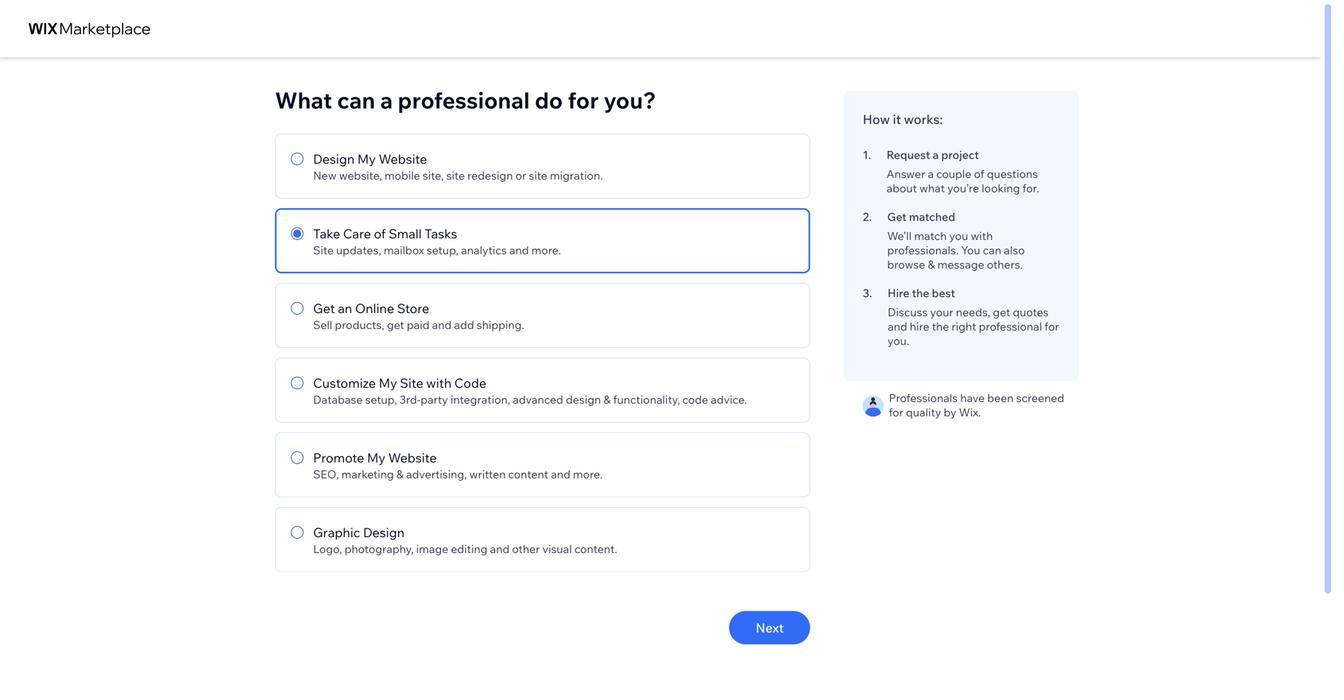 Task type: locate. For each thing, give the bounding box(es) containing it.
0 horizontal spatial &
[[397, 468, 404, 481]]

0 horizontal spatial site
[[313, 243, 334, 257]]

1 horizontal spatial with
[[971, 229, 993, 243]]

1 vertical spatial setup,
[[365, 393, 397, 407]]

. for 1
[[869, 148, 872, 162]]

1 horizontal spatial setup,
[[427, 243, 459, 257]]

get up we'll
[[888, 210, 907, 224]]

and left other
[[490, 542, 510, 556]]

0 vertical spatial .
[[869, 148, 872, 162]]

and inside promote my website seo, marketing & advertising, written content and more.
[[551, 468, 571, 481]]

seo,
[[313, 468, 339, 481]]

analytics
[[461, 243, 507, 257]]

1 horizontal spatial more.
[[573, 468, 603, 481]]

0 vertical spatial of
[[975, 167, 985, 181]]

matched
[[910, 210, 956, 224]]

promote
[[313, 450, 364, 466]]

1 horizontal spatial for
[[889, 406, 904, 419]]

couple
[[937, 167, 972, 181]]

design
[[313, 151, 355, 167], [363, 525, 405, 541]]

0 vertical spatial my
[[358, 151, 376, 167]]

professional down quotes
[[979, 320, 1043, 334]]

of right the 'care'
[[374, 226, 386, 242]]

how it works:
[[863, 111, 944, 127]]

1 vertical spatial site
[[400, 375, 424, 391]]

1 vertical spatial for
[[1045, 320, 1060, 334]]

0 vertical spatial for
[[568, 86, 599, 114]]

and up you.
[[888, 320, 908, 334]]

get inside "get an online store sell products, get paid and add shipping."
[[313, 301, 335, 316]]

get
[[994, 305, 1011, 319], [387, 318, 405, 332]]

professional
[[398, 86, 530, 114], [979, 320, 1043, 334]]

my up marketing
[[367, 450, 386, 466]]

quality
[[906, 406, 942, 419]]

0 vertical spatial setup,
[[427, 243, 459, 257]]

my
[[358, 151, 376, 167], [379, 375, 397, 391], [367, 450, 386, 466]]

get right needs, on the right top of page
[[994, 305, 1011, 319]]

more. inside take care of small tasks site updates, mailbox setup, analytics and more.
[[532, 243, 561, 257]]

get inside "get matched we'll match you with professionals. you can also browse & message others."
[[888, 210, 907, 224]]

0 horizontal spatial get
[[387, 318, 405, 332]]

with inside "get matched we'll match you with professionals. you can also browse & message others."
[[971, 229, 993, 243]]

my for design
[[358, 151, 376, 167]]

1 vertical spatial with
[[427, 375, 452, 391]]

0 vertical spatial with
[[971, 229, 993, 243]]

get inside "get an online store sell products, get paid and add shipping."
[[387, 318, 405, 332]]

1 horizontal spatial design
[[363, 525, 405, 541]]

and right analytics
[[510, 243, 529, 257]]

you.
[[888, 334, 910, 348]]

2 vertical spatial for
[[889, 406, 904, 419]]

0 vertical spatial get
[[888, 210, 907, 224]]

professionals
[[889, 391, 958, 405]]

0 vertical spatial website
[[379, 151, 427, 167]]

a
[[380, 86, 393, 114], [933, 148, 939, 162], [928, 167, 934, 181]]

0 vertical spatial the
[[913, 286, 930, 300]]

0 horizontal spatial get
[[313, 301, 335, 316]]

0 vertical spatial &
[[928, 258, 936, 272]]

2 horizontal spatial for
[[1045, 320, 1060, 334]]

1 vertical spatial website
[[389, 450, 437, 466]]

1 vertical spatial .
[[869, 210, 872, 224]]

an
[[338, 301, 352, 316]]

paid
[[407, 318, 430, 332]]

my right customize
[[379, 375, 397, 391]]

1 horizontal spatial can
[[983, 243, 1002, 257]]

& down professionals.
[[928, 258, 936, 272]]

promote my website seo, marketing & advertising, written content and more.
[[313, 450, 603, 481]]

&
[[928, 258, 936, 272], [604, 393, 611, 407], [397, 468, 404, 481]]

1 horizontal spatial get
[[994, 305, 1011, 319]]

online
[[355, 301, 394, 316]]

0 horizontal spatial of
[[374, 226, 386, 242]]

design up new
[[313, 151, 355, 167]]

& right "design"
[[604, 393, 611, 407]]

for
[[568, 86, 599, 114], [1045, 320, 1060, 334], [889, 406, 904, 419]]

a up what
[[928, 167, 934, 181]]

also
[[1005, 243, 1025, 257]]

have
[[961, 391, 985, 405]]

message
[[938, 258, 985, 272]]

take care of small tasks site updates, mailbox setup, analytics and more.
[[313, 226, 561, 257]]

0 vertical spatial a
[[380, 86, 393, 114]]

0 horizontal spatial the
[[913, 286, 930, 300]]

1 vertical spatial a
[[933, 148, 939, 162]]

2
[[863, 210, 869, 224]]

and right content
[[551, 468, 571, 481]]

the down your
[[932, 320, 950, 334]]

questions
[[987, 167, 1039, 181]]

2 vertical spatial my
[[367, 450, 386, 466]]

others.
[[987, 258, 1023, 272]]

party
[[421, 393, 448, 407]]

get
[[888, 210, 907, 224], [313, 301, 335, 316]]

site
[[313, 243, 334, 257], [400, 375, 424, 391]]

marketing
[[342, 468, 394, 481]]

0 horizontal spatial more.
[[532, 243, 561, 257]]

2 horizontal spatial &
[[928, 258, 936, 272]]

1 vertical spatial design
[[363, 525, 405, 541]]

a up mobile
[[380, 86, 393, 114]]

0 vertical spatial can
[[337, 86, 375, 114]]

1 horizontal spatial of
[[975, 167, 985, 181]]

1 vertical spatial professional
[[979, 320, 1043, 334]]

quotes
[[1013, 305, 1049, 319]]

1 vertical spatial more.
[[573, 468, 603, 481]]

hire
[[888, 286, 910, 300]]

site inside take care of small tasks site updates, mailbox setup, analytics and more.
[[313, 243, 334, 257]]

0 horizontal spatial design
[[313, 151, 355, 167]]

and left add in the top of the page
[[432, 318, 452, 332]]

for left the quality
[[889, 406, 904, 419]]

by
[[944, 406, 957, 419]]

get inside the hire the best discuss your needs, get quotes and hire the right professional for you.
[[994, 305, 1011, 319]]

logo,
[[313, 542, 342, 556]]

and inside take care of small tasks site updates, mailbox setup, analytics and more.
[[510, 243, 529, 257]]

been
[[988, 391, 1014, 405]]

for right do
[[568, 86, 599, 114]]

project
[[942, 148, 980, 162]]

setup, left 3rd-
[[365, 393, 397, 407]]

site right site,
[[447, 169, 465, 182]]

your
[[931, 305, 954, 319]]

0 vertical spatial more.
[[532, 243, 561, 257]]

1 horizontal spatial professional
[[979, 320, 1043, 334]]

& inside "get matched we'll match you with professionals. you can also browse & message others."
[[928, 258, 936, 272]]

with
[[971, 229, 993, 243], [427, 375, 452, 391]]

my up website,
[[358, 151, 376, 167]]

0 horizontal spatial professional
[[398, 86, 530, 114]]

1 horizontal spatial site
[[529, 169, 548, 182]]

website inside design my website new website, mobile site, site redesign or site migration.
[[379, 151, 427, 167]]

setup, down 'tasks'
[[427, 243, 459, 257]]

and
[[510, 243, 529, 257], [432, 318, 452, 332], [888, 320, 908, 334], [551, 468, 571, 481], [490, 542, 510, 556]]

website
[[379, 151, 427, 167], [389, 450, 437, 466]]

1 vertical spatial of
[[374, 226, 386, 242]]

migration.
[[550, 169, 603, 182]]

can
[[337, 86, 375, 114], [983, 243, 1002, 257]]

written
[[470, 468, 506, 481]]

get for get an online store
[[313, 301, 335, 316]]

site
[[447, 169, 465, 182], [529, 169, 548, 182]]

design up 'photography,'
[[363, 525, 405, 541]]

answer
[[887, 167, 926, 181]]

site right or
[[529, 169, 548, 182]]

for inside the hire the best discuss your needs, get quotes and hire the right professional for you.
[[1045, 320, 1060, 334]]

products,
[[335, 318, 385, 332]]

match
[[915, 229, 947, 243]]

code
[[455, 375, 487, 391]]

1 vertical spatial &
[[604, 393, 611, 407]]

0 vertical spatial design
[[313, 151, 355, 167]]

for down quotes
[[1045, 320, 1060, 334]]

can inside "get matched we'll match you with professionals. you can also browse & message others."
[[983, 243, 1002, 257]]

and inside the hire the best discuss your needs, get quotes and hire the right professional for you.
[[888, 320, 908, 334]]

.
[[869, 148, 872, 162], [869, 210, 872, 224], [870, 286, 873, 300]]

care
[[343, 226, 371, 242]]

can up others.
[[983, 243, 1002, 257]]

more. right analytics
[[532, 243, 561, 257]]

we'll
[[888, 229, 912, 243]]

site down take
[[313, 243, 334, 257]]

new
[[313, 169, 337, 182]]

0 horizontal spatial site
[[447, 169, 465, 182]]

2 vertical spatial .
[[870, 286, 873, 300]]

my inside design my website new website, mobile site, site redesign or site migration.
[[358, 151, 376, 167]]

1 vertical spatial my
[[379, 375, 397, 391]]

get left paid
[[387, 318, 405, 332]]

& inside promote my website seo, marketing & advertising, written content and more.
[[397, 468, 404, 481]]

professional up design my website new website, mobile site, site redesign or site migration.
[[398, 86, 530, 114]]

0 vertical spatial site
[[313, 243, 334, 257]]

with up you
[[971, 229, 993, 243]]

professionals.
[[888, 243, 959, 257]]

my inside promote my website seo, marketing & advertising, written content and more.
[[367, 450, 386, 466]]

a left project
[[933, 148, 939, 162]]

1 horizontal spatial the
[[932, 320, 950, 334]]

1 vertical spatial can
[[983, 243, 1002, 257]]

editing
[[451, 542, 488, 556]]

1 vertical spatial get
[[313, 301, 335, 316]]

0 horizontal spatial setup,
[[365, 393, 397, 407]]

& inside "customize my site with code database setup, 3rd-party integration, advanced design & functionality, code advice."
[[604, 393, 611, 407]]

get up sell
[[313, 301, 335, 316]]

and inside graphic design logo, photography, image editing and other visual content.
[[490, 542, 510, 556]]

right
[[952, 320, 977, 334]]

option group
[[275, 134, 811, 573]]

request
[[887, 148, 931, 162]]

of inside request a project answer a couple of questions about what you're looking for.
[[975, 167, 985, 181]]

of up you're
[[975, 167, 985, 181]]

with up "party"
[[427, 375, 452, 391]]

the
[[913, 286, 930, 300], [932, 320, 950, 334]]

2 vertical spatial a
[[928, 167, 934, 181]]

website up mobile
[[379, 151, 427, 167]]

1 horizontal spatial &
[[604, 393, 611, 407]]

more. right content
[[573, 468, 603, 481]]

& right marketing
[[397, 468, 404, 481]]

1 horizontal spatial site
[[400, 375, 424, 391]]

setup,
[[427, 243, 459, 257], [365, 393, 397, 407]]

1 horizontal spatial get
[[888, 210, 907, 224]]

0 horizontal spatial can
[[337, 86, 375, 114]]

design
[[566, 393, 601, 407]]

my inside "customize my site with code database setup, 3rd-party integration, advanced design & functionality, code advice."
[[379, 375, 397, 391]]

the right hire
[[913, 286, 930, 300]]

website for promote my website
[[389, 450, 437, 466]]

shipping.
[[477, 318, 525, 332]]

2 vertical spatial &
[[397, 468, 404, 481]]

website up advertising,
[[389, 450, 437, 466]]

can right what
[[337, 86, 375, 114]]

image
[[416, 542, 449, 556]]

0 horizontal spatial for
[[568, 86, 599, 114]]

professional inside the hire the best discuss your needs, get quotes and hire the right professional for you.
[[979, 320, 1043, 334]]

site up 3rd-
[[400, 375, 424, 391]]

0 horizontal spatial with
[[427, 375, 452, 391]]

website inside promote my website seo, marketing & advertising, written content and more.
[[389, 450, 437, 466]]



Task type: vqa. For each thing, say whether or not it's contained in the screenshot.


Task type: describe. For each thing, give the bounding box(es) containing it.
3rd-
[[400, 393, 421, 407]]

how
[[863, 111, 891, 127]]

looking
[[982, 181, 1021, 195]]

design inside design my website new website, mobile site, site redesign or site migration.
[[313, 151, 355, 167]]

needs,
[[956, 305, 991, 319]]

site inside "customize my site with code database setup, 3rd-party integration, advanced design & functionality, code advice."
[[400, 375, 424, 391]]

get for get matched
[[888, 210, 907, 224]]

graphic
[[313, 525, 360, 541]]

or
[[516, 169, 527, 182]]

updates,
[[336, 243, 381, 257]]

take
[[313, 226, 341, 242]]

mailbox
[[384, 243, 424, 257]]

about
[[887, 181, 918, 195]]

2 .
[[863, 210, 872, 224]]

you're
[[948, 181, 980, 195]]

site,
[[423, 169, 444, 182]]

you
[[950, 229, 969, 243]]

store
[[397, 301, 430, 316]]

next button
[[730, 611, 811, 645]]

you
[[962, 243, 981, 257]]

. for 3
[[870, 286, 873, 300]]

for.
[[1023, 181, 1040, 195]]

get for best
[[994, 305, 1011, 319]]

tasks
[[425, 226, 458, 242]]

with inside "customize my site with code database setup, 3rd-party integration, advanced design & functionality, code advice."
[[427, 375, 452, 391]]

1 .
[[863, 148, 872, 162]]

customize my site with code database setup, 3rd-party integration, advanced design & functionality, code advice.
[[313, 375, 748, 407]]

get matched we'll match you with professionals. you can also browse & message others.
[[888, 210, 1025, 272]]

advanced
[[513, 393, 564, 407]]

do
[[535, 86, 563, 114]]

for inside professionals have been screened for quality by wix.
[[889, 406, 904, 419]]

more. inside promote my website seo, marketing & advertising, written content and more.
[[573, 468, 603, 481]]

small
[[389, 226, 422, 242]]

website,
[[339, 169, 382, 182]]

1 vertical spatial the
[[932, 320, 950, 334]]

3
[[863, 286, 870, 300]]

website for design my website
[[379, 151, 427, 167]]

integration,
[[451, 393, 511, 407]]

advice.
[[711, 393, 748, 407]]

get an online store sell products, get paid and add shipping.
[[313, 301, 525, 332]]

browse
[[888, 258, 926, 272]]

design my website new website, mobile site, site redesign or site migration.
[[313, 151, 603, 182]]

advertising,
[[406, 468, 467, 481]]

works:
[[905, 111, 944, 127]]

you?
[[604, 86, 657, 114]]

3 .
[[863, 286, 873, 300]]

best
[[932, 286, 956, 300]]

sell
[[313, 318, 333, 332]]

hire the best discuss your needs, get quotes and hire the right professional for you.
[[888, 286, 1060, 348]]

setup, inside "customize my site with code database setup, 3rd-party integration, advanced design & functionality, code advice."
[[365, 393, 397, 407]]

redesign
[[468, 169, 513, 182]]

add
[[454, 318, 474, 332]]

professionals have been screened for quality by wix.
[[889, 391, 1065, 419]]

next
[[756, 620, 784, 636]]

my for promote
[[367, 450, 386, 466]]

what
[[275, 86, 332, 114]]

design inside graphic design logo, photography, image editing and other visual content.
[[363, 525, 405, 541]]

visual
[[543, 542, 572, 556]]

it
[[893, 111, 902, 127]]

get for online
[[387, 318, 405, 332]]

mobile
[[385, 169, 420, 182]]

graphic design logo, photography, image editing and other visual content.
[[313, 525, 618, 556]]

other
[[512, 542, 540, 556]]

what can a professional do for you?
[[275, 86, 657, 114]]

request a project answer a couple of questions about what you're looking for.
[[887, 148, 1040, 195]]

photography,
[[345, 542, 414, 556]]

. for 2
[[869, 210, 872, 224]]

customize
[[313, 375, 376, 391]]

1 site from the left
[[447, 169, 465, 182]]

functionality,
[[614, 393, 680, 407]]

content.
[[575, 542, 618, 556]]

hire
[[910, 320, 930, 334]]

of inside take care of small tasks site updates, mailbox setup, analytics and more.
[[374, 226, 386, 242]]

content
[[509, 468, 549, 481]]

and inside "get an online store sell products, get paid and add shipping."
[[432, 318, 452, 332]]

code
[[683, 393, 709, 407]]

what
[[920, 181, 945, 195]]

my for customize
[[379, 375, 397, 391]]

0 vertical spatial professional
[[398, 86, 530, 114]]

2 site from the left
[[529, 169, 548, 182]]

setup, inside take care of small tasks site updates, mailbox setup, analytics and more.
[[427, 243, 459, 257]]

database
[[313, 393, 363, 407]]

discuss
[[888, 305, 928, 319]]

option group containing design my website
[[275, 134, 811, 573]]



